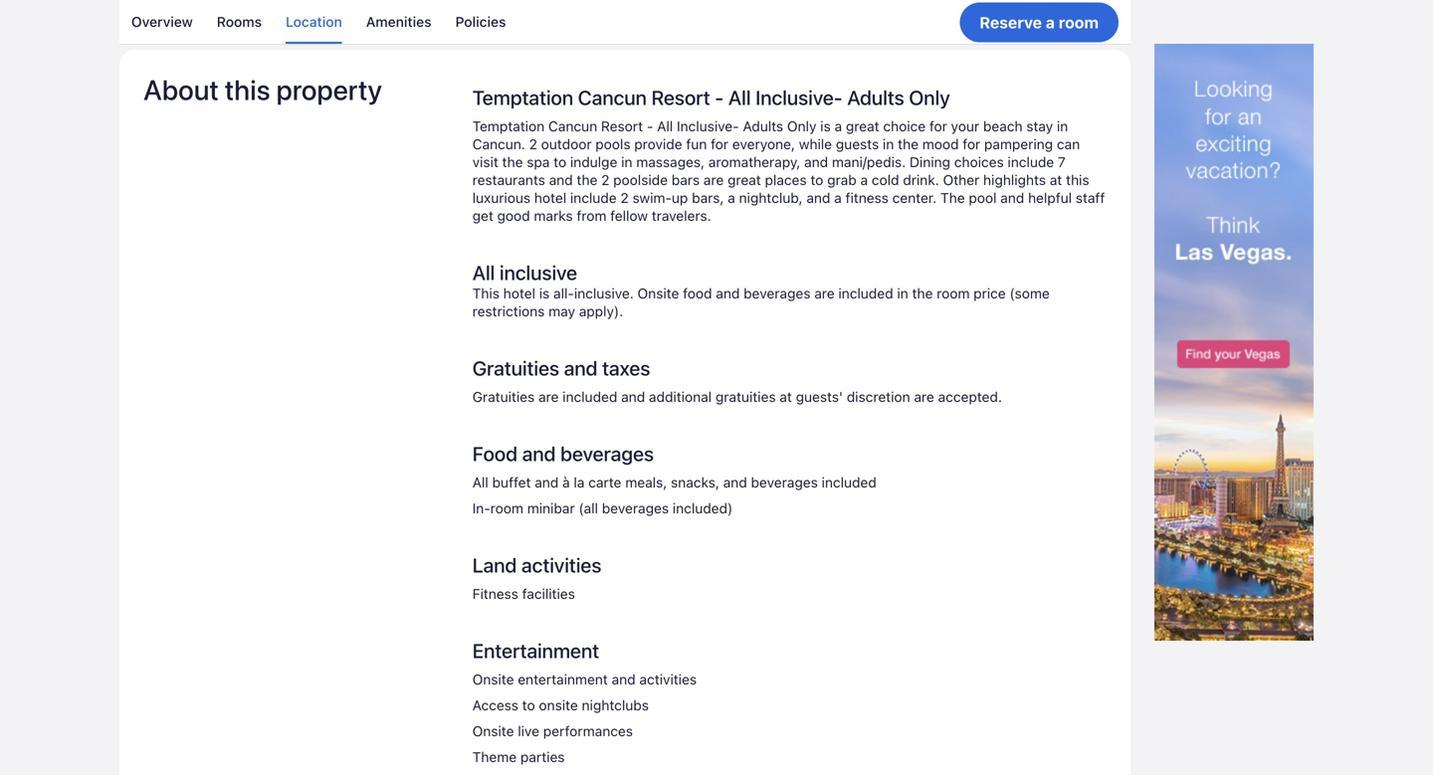 Task type: vqa. For each thing, say whether or not it's contained in the screenshot.
6:00
no



Task type: locate. For each thing, give the bounding box(es) containing it.
beverages
[[744, 285, 811, 302], [561, 442, 654, 466], [751, 475, 818, 491], [602, 500, 669, 517]]

1 horizontal spatial inclusive-
[[756, 86, 843, 109]]

and down the taxes
[[622, 389, 645, 405]]

this up staff
[[1067, 172, 1090, 188]]

2 gratuities from the top
[[473, 389, 535, 405]]

highlights
[[984, 172, 1047, 188]]

amenities link
[[366, 0, 432, 44]]

include down pampering
[[1008, 154, 1055, 170]]

reserve a room
[[980, 13, 1099, 32]]

0 horizontal spatial activities
[[522, 554, 602, 577]]

price
[[974, 285, 1006, 302]]

the down indulge at the left of page
[[577, 172, 598, 188]]

included down discretion
[[822, 475, 877, 491]]

bars,
[[692, 190, 724, 206]]

inclusive
[[500, 261, 578, 284]]

entertainment
[[518, 672, 608, 688]]

0 horizontal spatial room
[[491, 500, 524, 517]]

1 vertical spatial adults
[[743, 118, 784, 135]]

and down highlights at the right
[[1001, 190, 1025, 206]]

room down the buffet
[[491, 500, 524, 517]]

0 horizontal spatial inclusive-
[[677, 118, 740, 135]]

travelers.
[[652, 208, 712, 224]]

0 vertical spatial to
[[554, 154, 567, 170]]

0 vertical spatial this
[[225, 73, 270, 106]]

1 horizontal spatial resort
[[652, 86, 711, 109]]

room inside all inclusive this hotel is all-inclusive. onsite food and beverages are included in the room price (some restrictions may apply).
[[937, 285, 970, 302]]

1 horizontal spatial this
[[1067, 172, 1090, 188]]

for
[[930, 118, 948, 135], [711, 136, 729, 152], [963, 136, 981, 152]]

0 vertical spatial hotel
[[535, 190, 567, 206]]

room left price
[[937, 285, 970, 302]]

onsite up theme at bottom
[[473, 724, 514, 740]]

adults up choice in the right of the page
[[848, 86, 905, 109]]

great up "guests"
[[846, 118, 880, 135]]

cancun up outdoor at the top left of page
[[549, 118, 598, 135]]

0 vertical spatial onsite
[[638, 285, 680, 302]]

to left grab
[[811, 172, 824, 188]]

cancun.
[[473, 136, 526, 152]]

marks
[[534, 208, 573, 224]]

2
[[529, 136, 538, 152], [602, 172, 610, 188], [621, 190, 629, 206]]

2 vertical spatial room
[[491, 500, 524, 517]]

entertainment
[[473, 639, 600, 663]]

activities inside land activities fitness facilities
[[522, 554, 602, 577]]

0 horizontal spatial is
[[540, 285, 550, 302]]

only up while
[[788, 118, 817, 135]]

at down 7 on the right top
[[1050, 172, 1063, 188]]

activities up 'nightclubs'
[[640, 672, 697, 688]]

this right about
[[225, 73, 270, 106]]

(all
[[579, 500, 598, 517]]

hotel up marks
[[535, 190, 567, 206]]

inclusive- up fun
[[677, 118, 740, 135]]

2 up spa
[[529, 136, 538, 152]]

choices
[[955, 154, 1004, 170]]

temptation cancun resort  - all inclusive- adults only temptation cancun resort  - all inclusive- adults only is a great choice for your beach stay in cancun. 2 outdoor pools provide fun for everyone, while guests in the mood for pampering can visit the spa to indulge in massages, aromatherapy, and mani/pedis. dining choices include 7 restaurants and the 2 poolside bars are great places to grab a cold drink. other highlights at this luxurious hotel include 2 swim-up bars, a nightclub, and a fitness center. the pool and helpful staff get good marks from fellow travelers.
[[473, 86, 1106, 224]]

0 vertical spatial great
[[846, 118, 880, 135]]

and up 'nightclubs'
[[612, 672, 636, 688]]

0 vertical spatial inclusive-
[[756, 86, 843, 109]]

1 vertical spatial -
[[647, 118, 654, 135]]

are inside all inclusive this hotel is all-inclusive. onsite food and beverages are included in the room price (some restrictions may apply).
[[815, 285, 835, 302]]

2 down indulge at the left of page
[[602, 172, 610, 188]]

0 vertical spatial gratuities
[[473, 357, 560, 380]]

0 vertical spatial only
[[909, 86, 951, 109]]

activities
[[522, 554, 602, 577], [640, 672, 697, 688]]

0 vertical spatial 2
[[529, 136, 538, 152]]

1 vertical spatial temptation
[[473, 118, 545, 135]]

hotel
[[535, 190, 567, 206], [504, 285, 536, 302]]

get
[[473, 208, 494, 224]]

and down while
[[805, 154, 829, 170]]

included inside food and beverages all buffet and à la carte meals, snacks, and beverages included in-room minibar (all beverages included)
[[822, 475, 877, 491]]

0 horizontal spatial to
[[523, 698, 535, 714]]

list
[[119, 0, 1131, 44]]

beverages right food
[[744, 285, 811, 302]]

0 horizontal spatial adults
[[743, 118, 784, 135]]

all inside all inclusive this hotel is all-inclusive. onsite food and beverages are included in the room price (some restrictions may apply).
[[473, 261, 495, 284]]

a down grab
[[835, 190, 842, 206]]

2 vertical spatial onsite
[[473, 724, 514, 740]]

only
[[909, 86, 951, 109], [788, 118, 817, 135]]

discretion
[[847, 389, 911, 405]]

0 horizontal spatial include
[[570, 190, 617, 206]]

a
[[1046, 13, 1055, 32], [835, 118, 842, 135], [861, 172, 868, 188], [728, 190, 736, 206], [835, 190, 842, 206]]

and up the buffet
[[522, 442, 556, 466]]

may
[[549, 303, 576, 320]]

nightclub,
[[739, 190, 803, 206]]

for right fun
[[711, 136, 729, 152]]

included
[[839, 285, 894, 302], [563, 389, 618, 405], [822, 475, 877, 491]]

room for food and beverages
[[491, 500, 524, 517]]

onsite
[[638, 285, 680, 302], [473, 672, 514, 688], [473, 724, 514, 740]]

onsite inside all inclusive this hotel is all-inclusive. onsite food and beverages are included in the room price (some restrictions may apply).
[[638, 285, 680, 302]]

great
[[846, 118, 880, 135], [728, 172, 762, 188]]

at left guests'
[[780, 389, 793, 405]]

resort up "pools"
[[601, 118, 643, 135]]

and right food
[[716, 285, 740, 302]]

1 vertical spatial cancun
[[549, 118, 598, 135]]

included down the taxes
[[563, 389, 618, 405]]

a up "guests"
[[835, 118, 842, 135]]

activities up facilities
[[522, 554, 602, 577]]

1 horizontal spatial activities
[[640, 672, 697, 688]]

and down grab
[[807, 190, 831, 206]]

are inside temptation cancun resort  - all inclusive- adults only temptation cancun resort  - all inclusive- adults only is a great choice for your beach stay in cancun. 2 outdoor pools provide fun for everyone, while guests in the mood for pampering can visit the spa to indulge in massages, aromatherapy, and mani/pedis. dining choices include 7 restaurants and the 2 poolside bars are great places to grab a cold drink. other highlights at this luxurious hotel include 2 swim-up bars, a nightclub, and a fitness center. the pool and helpful staff get good marks from fellow travelers.
[[704, 172, 724, 188]]

a up 'fitness'
[[861, 172, 868, 188]]

1 horizontal spatial include
[[1008, 154, 1055, 170]]

reserve a room button
[[960, 2, 1119, 42]]

and left the taxes
[[564, 357, 598, 380]]

1 vertical spatial this
[[1067, 172, 1090, 188]]

1 horizontal spatial room
[[937, 285, 970, 302]]

room
[[1059, 13, 1099, 32], [937, 285, 970, 302], [491, 500, 524, 517]]

this inside temptation cancun resort  - all inclusive- adults only temptation cancun resort  - all inclusive- adults only is a great choice for your beach stay in cancun. 2 outdoor pools provide fun for everyone, while guests in the mood for pampering can visit the spa to indulge in massages, aromatherapy, and mani/pedis. dining choices include 7 restaurants and the 2 poolside bars are great places to grab a cold drink. other highlights at this luxurious hotel include 2 swim-up bars, a nightclub, and a fitness center. the pool and helpful staff get good marks from fellow travelers.
[[1067, 172, 1090, 188]]

is
[[821, 118, 831, 135], [540, 285, 550, 302]]

this
[[473, 285, 500, 302]]

guests
[[836, 136, 879, 152]]

1 vertical spatial included
[[563, 389, 618, 405]]

nightclubs
[[582, 698, 649, 714]]

all-
[[554, 285, 574, 302]]

0 vertical spatial is
[[821, 118, 831, 135]]

include up the from
[[570, 190, 617, 206]]

1 vertical spatial onsite
[[473, 672, 514, 688]]

center.
[[893, 190, 937, 206]]

included inside all inclusive this hotel is all-inclusive. onsite food and beverages are included in the room price (some restrictions may apply).
[[839, 285, 894, 302]]

gratuities and taxes gratuities are included and additional gratuities at guests' discretion are accepted.
[[473, 357, 1003, 405]]

all inside food and beverages all buffet and à la carte meals, snacks, and beverages included in-room minibar (all beverages included)
[[473, 475, 489, 491]]

fellow
[[611, 208, 648, 224]]

all up everyone,
[[729, 86, 751, 109]]

1 vertical spatial room
[[937, 285, 970, 302]]

2 up fellow
[[621, 190, 629, 206]]

the down choice in the right of the page
[[898, 136, 919, 152]]

- up provide
[[647, 118, 654, 135]]

resort up fun
[[652, 86, 711, 109]]

overview
[[131, 13, 193, 30]]

for down your
[[963, 136, 981, 152]]

0 vertical spatial at
[[1050, 172, 1063, 188]]

amenities
[[366, 13, 432, 30]]

in
[[1057, 118, 1069, 135], [883, 136, 894, 152], [621, 154, 633, 170], [898, 285, 909, 302]]

beverages down meals,
[[602, 500, 669, 517]]

room right reserve
[[1059, 13, 1099, 32]]

0 vertical spatial temptation
[[473, 86, 574, 109]]

1 vertical spatial activities
[[640, 672, 697, 688]]

0 vertical spatial -
[[715, 86, 724, 109]]

is up while
[[821, 118, 831, 135]]

spa
[[527, 154, 550, 170]]

the up restaurants
[[502, 154, 523, 170]]

à
[[563, 475, 570, 491]]

0 vertical spatial room
[[1059, 13, 1099, 32]]

and inside all inclusive this hotel is all-inclusive. onsite food and beverages are included in the room price (some restrictions may apply).
[[716, 285, 740, 302]]

theme
[[473, 749, 517, 766]]

0 vertical spatial activities
[[522, 554, 602, 577]]

bars
[[672, 172, 700, 188]]

great down aromatherapy,
[[728, 172, 762, 188]]

list containing overview
[[119, 0, 1131, 44]]

snacks,
[[671, 475, 720, 491]]

property
[[276, 73, 382, 106]]

1 horizontal spatial at
[[1050, 172, 1063, 188]]

- up aromatherapy,
[[715, 86, 724, 109]]

gratuities down the restrictions
[[473, 357, 560, 380]]

1 vertical spatial gratuities
[[473, 389, 535, 405]]

and inside entertainment onsite entertainment and activities access to onsite nightclubs onsite live performances theme parties
[[612, 672, 636, 688]]

in up the can
[[1057, 118, 1069, 135]]

inclusive- up while
[[756, 86, 843, 109]]

in left price
[[898, 285, 909, 302]]

this
[[225, 73, 270, 106], [1067, 172, 1090, 188]]

temptation
[[473, 86, 574, 109], [473, 118, 545, 135]]

cancun up "pools"
[[578, 86, 647, 109]]

a right reserve
[[1046, 13, 1055, 32]]

2 vertical spatial included
[[822, 475, 877, 491]]

0 horizontal spatial at
[[780, 389, 793, 405]]

1 vertical spatial hotel
[[504, 285, 536, 302]]

the left price
[[913, 285, 933, 302]]

0 horizontal spatial 2
[[529, 136, 538, 152]]

2 horizontal spatial 2
[[621, 190, 629, 206]]

1 horizontal spatial great
[[846, 118, 880, 135]]

1 vertical spatial at
[[780, 389, 793, 405]]

1 vertical spatial is
[[540, 285, 550, 302]]

parties
[[521, 749, 565, 766]]

gratuities
[[473, 357, 560, 380], [473, 389, 535, 405]]

1 vertical spatial include
[[570, 190, 617, 206]]

1 horizontal spatial only
[[909, 86, 951, 109]]

0 horizontal spatial great
[[728, 172, 762, 188]]

room inside food and beverages all buffet and à la carte meals, snacks, and beverages included in-room minibar (all beverages included)
[[491, 500, 524, 517]]

is left all- on the left top of the page
[[540, 285, 550, 302]]

1 horizontal spatial is
[[821, 118, 831, 135]]

0 horizontal spatial resort
[[601, 118, 643, 135]]

1 vertical spatial only
[[788, 118, 817, 135]]

provide
[[635, 136, 683, 152]]

0 horizontal spatial for
[[711, 136, 729, 152]]

inclusive-
[[756, 86, 843, 109], [677, 118, 740, 135]]

to down outdoor at the top left of page
[[554, 154, 567, 170]]

helpful
[[1029, 190, 1073, 206]]

hotel up the restrictions
[[504, 285, 536, 302]]

2 horizontal spatial room
[[1059, 13, 1099, 32]]

0 horizontal spatial this
[[225, 73, 270, 106]]

all up this
[[473, 261, 495, 284]]

poolside
[[614, 172, 668, 188]]

1 vertical spatial great
[[728, 172, 762, 188]]

luxurious
[[473, 190, 531, 206]]

in down choice in the right of the page
[[883, 136, 894, 152]]

all
[[729, 86, 751, 109], [657, 118, 673, 135], [473, 261, 495, 284], [473, 475, 489, 491]]

aromatherapy,
[[709, 154, 801, 170]]

adults up everyone,
[[743, 118, 784, 135]]

1 vertical spatial 2
[[602, 172, 610, 188]]

and right snacks,
[[724, 475, 748, 491]]

only up choice in the right of the page
[[909, 86, 951, 109]]

for up the mood
[[930, 118, 948, 135]]

places
[[765, 172, 807, 188]]

1 horizontal spatial adults
[[848, 86, 905, 109]]

hotel inside temptation cancun resort  - all inclusive- adults only temptation cancun resort  - all inclusive- adults only is a great choice for your beach stay in cancun. 2 outdoor pools provide fun for everyone, while guests in the mood for pampering can visit the spa to indulge in massages, aromatherapy, and mani/pedis. dining choices include 7 restaurants and the 2 poolside bars are great places to grab a cold drink. other highlights at this luxurious hotel include 2 swim-up bars, a nightclub, and a fitness center. the pool and helpful staff get good marks from fellow travelers.
[[535, 190, 567, 206]]

(some
[[1010, 285, 1050, 302]]

gratuities up food
[[473, 389, 535, 405]]

onsite left food
[[638, 285, 680, 302]]

0 vertical spatial include
[[1008, 154, 1055, 170]]

0 vertical spatial included
[[839, 285, 894, 302]]

to up live in the left of the page
[[523, 698, 535, 714]]

1 vertical spatial to
[[811, 172, 824, 188]]

onsite up access
[[473, 672, 514, 688]]

include
[[1008, 154, 1055, 170], [570, 190, 617, 206]]

2 vertical spatial to
[[523, 698, 535, 714]]

1 horizontal spatial to
[[554, 154, 567, 170]]

-
[[715, 86, 724, 109], [647, 118, 654, 135]]

0 horizontal spatial -
[[647, 118, 654, 135]]

all up in-
[[473, 475, 489, 491]]

included down 'fitness'
[[839, 285, 894, 302]]



Task type: describe. For each thing, give the bounding box(es) containing it.
at inside gratuities and taxes gratuities are included and additional gratuities at guests' discretion are accepted.
[[780, 389, 793, 405]]

1 temptation from the top
[[473, 86, 574, 109]]

visit
[[473, 154, 499, 170]]

indulge
[[571, 154, 618, 170]]

activities inside entertainment onsite entertainment and activities access to onsite nightclubs onsite live performances theme parties
[[640, 672, 697, 688]]

included inside gratuities and taxes gratuities are included and additional gratuities at guests' discretion are accepted.
[[563, 389, 618, 405]]

land
[[473, 554, 517, 577]]

your
[[952, 118, 980, 135]]

1 horizontal spatial for
[[930, 118, 948, 135]]

access
[[473, 698, 519, 714]]

mood
[[923, 136, 959, 152]]

0 vertical spatial resort
[[652, 86, 711, 109]]

can
[[1057, 136, 1081, 152]]

to inside entertainment onsite entertainment and activities access to onsite nightclubs onsite live performances theme parties
[[523, 698, 535, 714]]

up
[[672, 190, 688, 206]]

at inside temptation cancun resort  - all inclusive- adults only temptation cancun resort  - all inclusive- adults only is a great choice for your beach stay in cancun. 2 outdoor pools provide fun for everyone, while guests in the mood for pampering can visit the spa to indulge in massages, aromatherapy, and mani/pedis. dining choices include 7 restaurants and the 2 poolside bars are great places to grab a cold drink. other highlights at this luxurious hotel include 2 swim-up bars, a nightclub, and a fitness center. the pool and helpful staff get good marks from fellow travelers.
[[1050, 172, 1063, 188]]

performances
[[543, 724, 633, 740]]

2 temptation from the top
[[473, 118, 545, 135]]

and down spa
[[549, 172, 573, 188]]

1 horizontal spatial -
[[715, 86, 724, 109]]

a right bars,
[[728, 190, 736, 206]]

is inside all inclusive this hotel is all-inclusive. onsite food and beverages are included in the room price (some restrictions may apply).
[[540, 285, 550, 302]]

grab
[[828, 172, 857, 188]]

0 vertical spatial adults
[[848, 86, 905, 109]]

choice
[[884, 118, 926, 135]]

food
[[473, 442, 518, 466]]

2 horizontal spatial for
[[963, 136, 981, 152]]

meals,
[[626, 475, 667, 491]]

location
[[286, 13, 342, 30]]

good
[[497, 208, 530, 224]]

1 vertical spatial resort
[[601, 118, 643, 135]]

minibar
[[528, 500, 575, 517]]

0 horizontal spatial only
[[788, 118, 817, 135]]

outdoor
[[541, 136, 592, 152]]

policies link
[[456, 0, 506, 44]]

policies
[[456, 13, 506, 30]]

location link
[[286, 0, 342, 44]]

rooms link
[[217, 0, 262, 44]]

beverages right snacks,
[[751, 475, 818, 491]]

about
[[143, 73, 219, 106]]

swim-
[[633, 190, 672, 206]]

restaurants
[[473, 172, 546, 188]]

buffet
[[492, 475, 531, 491]]

pool
[[969, 190, 997, 206]]

1 horizontal spatial 2
[[602, 172, 610, 188]]

hotel inside all inclusive this hotel is all-inclusive. onsite food and beverages are included in the room price (some restrictions may apply).
[[504, 285, 536, 302]]

beverages inside all inclusive this hotel is all-inclusive. onsite food and beverages are included in the room price (some restrictions may apply).
[[744, 285, 811, 302]]

facilities
[[522, 586, 575, 603]]

0 vertical spatial cancun
[[578, 86, 647, 109]]

apply).
[[579, 303, 624, 320]]

2 horizontal spatial to
[[811, 172, 824, 188]]

drink.
[[903, 172, 940, 188]]

staff
[[1076, 190, 1106, 206]]

inclusive.
[[574, 285, 634, 302]]

food
[[683, 285, 712, 302]]

pampering
[[985, 136, 1054, 152]]

land activities fitness facilities
[[473, 554, 602, 603]]

massages,
[[637, 154, 705, 170]]

additional
[[649, 389, 712, 405]]

pools
[[596, 136, 631, 152]]

in-
[[473, 500, 491, 517]]

gratuities
[[716, 389, 776, 405]]

and left à
[[535, 475, 559, 491]]

1 gratuities from the top
[[473, 357, 560, 380]]

in up poolside
[[621, 154, 633, 170]]

restrictions
[[473, 303, 545, 320]]

dining
[[910, 154, 951, 170]]

la
[[574, 475, 585, 491]]

room inside reserve a room button
[[1059, 13, 1099, 32]]

taxes
[[603, 357, 651, 380]]

in inside all inclusive this hotel is all-inclusive. onsite food and beverages are included in the room price (some restrictions may apply).
[[898, 285, 909, 302]]

the
[[941, 190, 965, 206]]

all inclusive this hotel is all-inclusive. onsite food and beverages are included in the room price (some restrictions may apply).
[[473, 261, 1050, 320]]

reserve
[[980, 13, 1043, 32]]

is inside temptation cancun resort  - all inclusive- adults only temptation cancun resort  - all inclusive- adults only is a great choice for your beach stay in cancun. 2 outdoor pools provide fun for everyone, while guests in the mood for pampering can visit the spa to indulge in massages, aromatherapy, and mani/pedis. dining choices include 7 restaurants and the 2 poolside bars are great places to grab a cold drink. other highlights at this luxurious hotel include 2 swim-up bars, a nightclub, and a fitness center. the pool and helpful staff get good marks from fellow travelers.
[[821, 118, 831, 135]]

while
[[799, 136, 833, 152]]

the inside all inclusive this hotel is all-inclusive. onsite food and beverages are included in the room price (some restrictions may apply).
[[913, 285, 933, 302]]

food and beverages all buffet and à la carte meals, snacks, and beverages included in-room minibar (all beverages included)
[[473, 442, 877, 517]]

7
[[1058, 154, 1066, 170]]

included)
[[673, 500, 733, 517]]

guests'
[[796, 389, 843, 405]]

cold
[[872, 172, 900, 188]]

everyone,
[[733, 136, 796, 152]]

fitness
[[473, 586, 519, 603]]

all up provide
[[657, 118, 673, 135]]

2 vertical spatial 2
[[621, 190, 629, 206]]

entertainment onsite entertainment and activities access to onsite nightclubs onsite live performances theme parties
[[473, 639, 697, 766]]

1 vertical spatial inclusive-
[[677, 118, 740, 135]]

beverages up carte
[[561, 442, 654, 466]]

fitness
[[846, 190, 889, 206]]

other
[[943, 172, 980, 188]]

mani/pedis.
[[832, 154, 906, 170]]

overview link
[[131, 0, 193, 44]]

carte
[[589, 475, 622, 491]]

about this property
[[143, 73, 382, 106]]

room for all inclusive
[[937, 285, 970, 302]]

stay
[[1027, 118, 1054, 135]]

onsite
[[539, 698, 578, 714]]

live
[[518, 724, 540, 740]]

from
[[577, 208, 607, 224]]

rooms
[[217, 13, 262, 30]]

a inside reserve a room button
[[1046, 13, 1055, 32]]

accepted.
[[939, 389, 1003, 405]]



